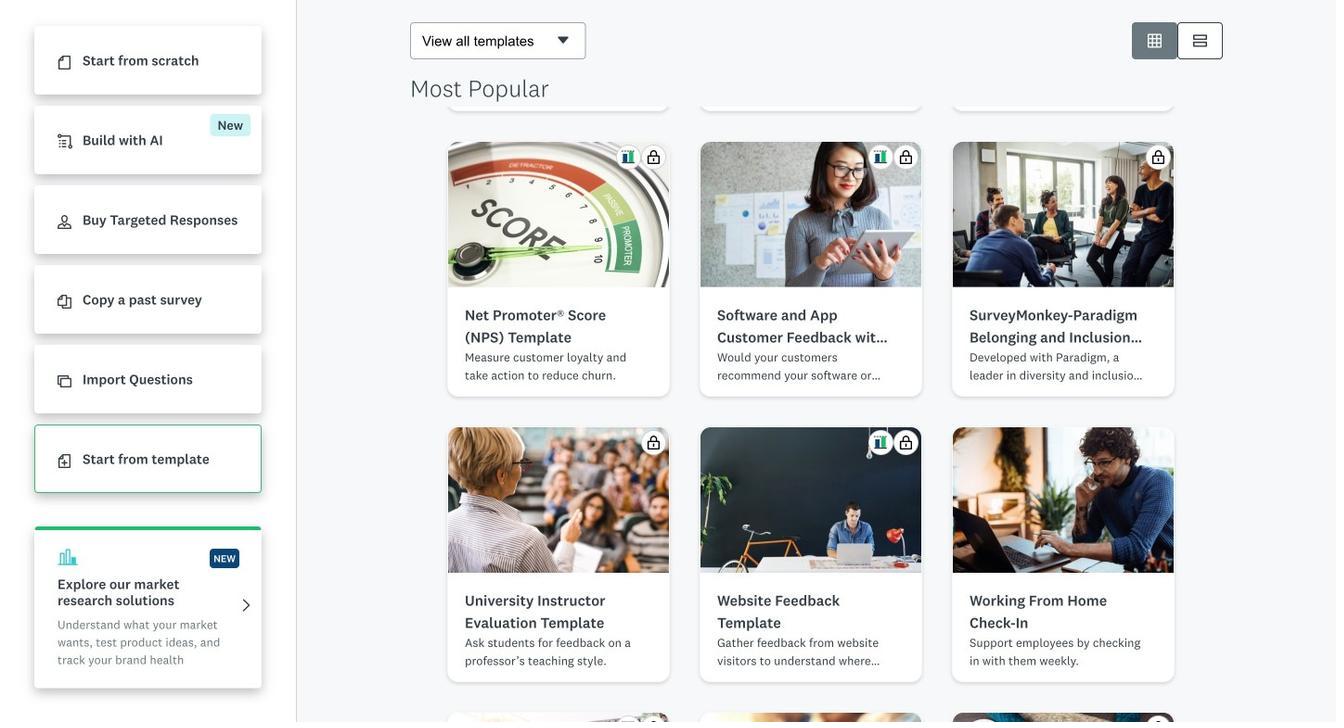 Task type: describe. For each thing, give the bounding box(es) containing it.
chevronright image
[[239, 599, 253, 613]]

documentplus image
[[58, 455, 71, 469]]

surveymonkey-paradigm belonging and inclusion template image
[[953, 142, 1174, 288]]

working from home check-in image
[[953, 428, 1174, 573]]

university instructor evaluation template image
[[448, 428, 669, 573]]

document image
[[58, 56, 71, 70]]

net promoter® score (nps) template image
[[448, 142, 669, 288]]

textboxmultiple image
[[1193, 34, 1207, 48]]

2 lock image from the left
[[1152, 150, 1166, 164]]

user image
[[58, 215, 71, 229]]

grid image
[[1148, 34, 1162, 48]]



Task type: vqa. For each thing, say whether or not it's contained in the screenshot.
Folders icon
no



Task type: locate. For each thing, give the bounding box(es) containing it.
0 horizontal spatial lock image
[[647, 150, 661, 164]]

lock image for website feedback template 'image'
[[899, 436, 913, 450]]

lock image
[[647, 150, 661, 164], [1152, 150, 1166, 164]]

software and app customer feedback with nps® image
[[701, 142, 921, 288]]

1 lock image from the left
[[647, 150, 661, 164]]

lock image for software and app customer feedback with nps® image
[[899, 150, 913, 164]]

1 horizontal spatial lock image
[[1152, 150, 1166, 164]]

documentclone image
[[58, 295, 71, 309]]

lock image
[[899, 150, 913, 164], [647, 436, 661, 450], [899, 436, 913, 450]]

website feedback template image
[[701, 428, 921, 573]]

clone image
[[58, 375, 71, 389]]



